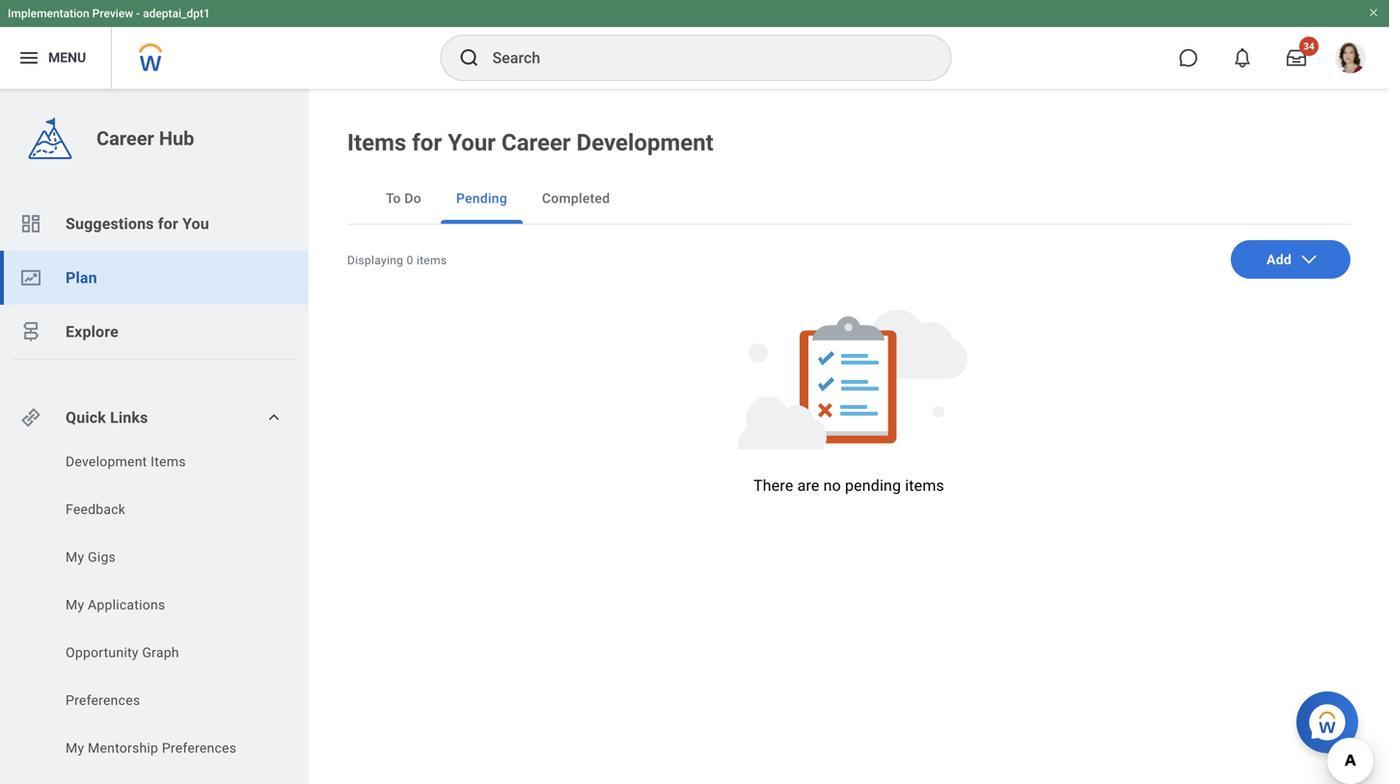 Task type: locate. For each thing, give the bounding box(es) containing it.
list containing development items
[[0, 452, 309, 764]]

chevron down image
[[1300, 250, 1319, 269]]

quick links element
[[19, 398, 293, 437]]

tab list
[[347, 174, 1351, 225]]

my left mentorship in the bottom of the page
[[66, 740, 84, 756]]

1 list from the top
[[0, 197, 309, 359]]

graph
[[142, 645, 179, 661]]

preferences link
[[64, 691, 262, 711]]

career right your
[[502, 129, 571, 156]]

my
[[66, 549, 84, 565], [66, 597, 84, 613], [66, 740, 84, 756]]

0 horizontal spatial preferences
[[66, 693, 140, 709]]

pending
[[845, 477, 901, 495]]

list containing suggestions for you
[[0, 197, 309, 359]]

1 vertical spatial development
[[66, 454, 147, 470]]

to do
[[386, 191, 421, 206]]

0 horizontal spatial development
[[66, 454, 147, 470]]

1 horizontal spatial development
[[577, 129, 714, 156]]

development down quick links on the left bottom
[[66, 454, 147, 470]]

opportunity graph
[[66, 645, 179, 661]]

development
[[577, 129, 714, 156], [66, 454, 147, 470]]

for inside list
[[158, 215, 178, 233]]

for
[[412, 129, 442, 156], [158, 215, 178, 233]]

my left gigs
[[66, 549, 84, 565]]

for left you
[[158, 215, 178, 233]]

profile logan mcneil image
[[1335, 42, 1366, 77]]

menu button
[[0, 27, 111, 89]]

justify image
[[17, 46, 41, 69]]

feedback
[[66, 502, 126, 518]]

your
[[448, 129, 496, 156]]

Search Workday  search field
[[493, 37, 911, 79]]

hub
[[159, 127, 194, 150]]

items right pending
[[905, 477, 944, 495]]

my mentorship preferences link
[[64, 739, 262, 758]]

menu banner
[[0, 0, 1389, 89]]

for for your
[[412, 129, 442, 156]]

3 my from the top
[[66, 740, 84, 756]]

implementation
[[8, 7, 89, 20]]

explore link
[[0, 305, 309, 359]]

0 vertical spatial for
[[412, 129, 442, 156]]

dashboard image
[[19, 212, 42, 235]]

0 vertical spatial list
[[0, 197, 309, 359]]

0 vertical spatial my
[[66, 549, 84, 565]]

items
[[417, 253, 447, 267], [905, 477, 944, 495]]

chevron up small image
[[264, 408, 284, 427]]

2 list from the top
[[0, 452, 309, 764]]

items
[[347, 129, 406, 156], [151, 454, 186, 470]]

opportunity graph link
[[64, 644, 262, 663]]

1 my from the top
[[66, 549, 84, 565]]

quick
[[66, 409, 106, 427]]

1 vertical spatial my
[[66, 597, 84, 613]]

1 vertical spatial items
[[151, 454, 186, 470]]

list
[[0, 197, 309, 359], [0, 452, 309, 764]]

my mentorship preferences
[[66, 740, 237, 756]]

items right 0
[[417, 253, 447, 267]]

development up the completed
[[577, 129, 714, 156]]

opportunity
[[66, 645, 139, 661]]

my applications
[[66, 597, 165, 613]]

tab list containing to do
[[347, 174, 1351, 225]]

items down quick links element
[[151, 454, 186, 470]]

development items link
[[64, 452, 262, 472]]

my for my applications
[[66, 597, 84, 613]]

34
[[1304, 41, 1315, 52]]

1 vertical spatial items
[[905, 477, 944, 495]]

plan
[[66, 269, 97, 287]]

1 vertical spatial list
[[0, 452, 309, 764]]

preferences down preferences link
[[162, 740, 237, 756]]

preferences
[[66, 693, 140, 709], [162, 740, 237, 756]]

for for you
[[158, 215, 178, 233]]

mentorship
[[88, 740, 158, 756]]

pending
[[456, 191, 507, 206]]

2 vertical spatial my
[[66, 740, 84, 756]]

for left your
[[412, 129, 442, 156]]

career left hub
[[96, 127, 154, 150]]

preferences down the opportunity
[[66, 693, 140, 709]]

2 my from the top
[[66, 597, 84, 613]]

0 horizontal spatial for
[[158, 215, 178, 233]]

career
[[96, 127, 154, 150], [502, 129, 571, 156]]

displaying 0 items
[[347, 253, 447, 267]]

my down my gigs
[[66, 597, 84, 613]]

0 vertical spatial items
[[417, 253, 447, 267]]

plan link
[[0, 251, 309, 305]]

1 horizontal spatial preferences
[[162, 740, 237, 756]]

you
[[182, 215, 209, 233]]

items inside the development items link
[[151, 454, 186, 470]]

1 horizontal spatial items
[[905, 477, 944, 495]]

displaying
[[347, 253, 403, 267]]

0
[[407, 253, 413, 267]]

0 horizontal spatial items
[[151, 454, 186, 470]]

1 horizontal spatial items
[[347, 129, 406, 156]]

career hub
[[96, 127, 194, 150]]

my gigs link
[[64, 548, 262, 567]]

1 horizontal spatial for
[[412, 129, 442, 156]]

implementation preview -   adeptai_dpt1
[[8, 7, 210, 20]]

1 vertical spatial for
[[158, 215, 178, 233]]

suggestions for you link
[[0, 197, 309, 251]]

suggestions
[[66, 215, 154, 233]]

items up the to
[[347, 129, 406, 156]]

search image
[[458, 46, 481, 69]]

menu
[[48, 50, 86, 66]]

0 horizontal spatial items
[[417, 253, 447, 267]]

my for my gigs
[[66, 549, 84, 565]]



Task type: vqa. For each thing, say whether or not it's contained in the screenshot.
Notifications Large Image at the top of page
yes



Task type: describe. For each thing, give the bounding box(es) containing it.
development inside list
[[66, 454, 147, 470]]

links
[[110, 409, 148, 427]]

explore
[[66, 323, 119, 341]]

pending button
[[441, 174, 523, 224]]

do
[[404, 191, 421, 206]]

completed button
[[527, 174, 626, 224]]

preview
[[92, 7, 133, 20]]

my gigs
[[66, 549, 116, 565]]

applications
[[88, 597, 165, 613]]

no
[[824, 477, 841, 495]]

0 horizontal spatial career
[[96, 127, 154, 150]]

suggestions for you
[[66, 215, 209, 233]]

34 button
[[1275, 37, 1319, 79]]

my for my mentorship preferences
[[66, 740, 84, 756]]

link image
[[19, 406, 42, 429]]

there
[[754, 477, 793, 495]]

onboarding home image
[[19, 266, 42, 289]]

1 horizontal spatial career
[[502, 129, 571, 156]]

items for your career development
[[347, 129, 714, 156]]

add button
[[1231, 240, 1351, 279]]

quick links
[[66, 409, 148, 427]]

gigs
[[88, 549, 116, 565]]

close environment banner image
[[1368, 7, 1380, 18]]

to do button
[[370, 174, 437, 224]]

notifications large image
[[1233, 48, 1252, 68]]

adeptai_dpt1
[[143, 7, 210, 20]]

development items
[[66, 454, 186, 470]]

inbox large image
[[1287, 48, 1306, 68]]

timeline milestone image
[[19, 320, 42, 343]]

my applications link
[[64, 596, 262, 615]]

0 vertical spatial development
[[577, 129, 714, 156]]

0 vertical spatial items
[[347, 129, 406, 156]]

-
[[136, 7, 140, 20]]

to
[[386, 191, 401, 206]]

are
[[797, 477, 820, 495]]

there are no pending items
[[754, 477, 944, 495]]

0 vertical spatial preferences
[[66, 693, 140, 709]]

completed
[[542, 191, 610, 206]]

1 vertical spatial preferences
[[162, 740, 237, 756]]

feedback link
[[64, 500, 262, 520]]

add
[[1267, 252, 1292, 267]]



